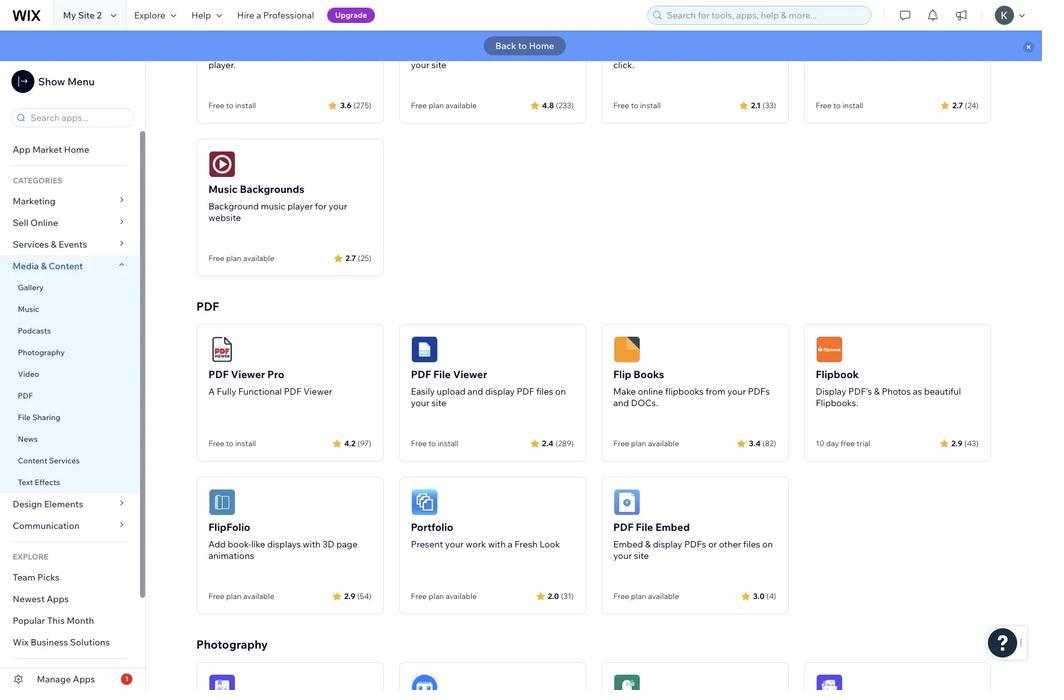Task type: describe. For each thing, give the bounding box(es) containing it.
(25)
[[358, 253, 372, 263]]

to for 2.1 (33)
[[631, 101, 639, 110]]

beautiful
[[924, 386, 961, 397]]

or
[[709, 539, 717, 550]]

free for 2.1 (33)
[[614, 101, 629, 110]]

fresh
[[515, 539, 538, 550]]

free
[[841, 439, 855, 448]]

and inside pdf file viewer easily upload and display pdf files on your site
[[468, 386, 483, 397]]

other
[[719, 539, 742, 550]]

explore
[[134, 10, 165, 21]]

flipbook display pdf's & photos as beautiful flipbooks.
[[816, 368, 961, 409]]

display inside pdf file viewer easily upload and display pdf files on your site
[[485, 386, 515, 397]]

player.
[[209, 59, 236, 71]]

book-
[[228, 539, 251, 550]]

file inside "link"
[[18, 413, 31, 422]]

your inside portfolio present your work with a fresh look
[[445, 539, 464, 550]]

pdf viewer pro a fully functional pdf viewer
[[209, 368, 332, 397]]

pdf file viewer easily upload and display pdf files on your site
[[411, 368, 566, 409]]

2.7 (25)
[[346, 253, 372, 263]]

this
[[47, 615, 65, 627]]

portfolio present your work with a fresh look
[[411, 521, 560, 550]]

month
[[67, 615, 94, 627]]

functional
[[238, 386, 282, 397]]

plan for portfolio
[[429, 592, 444, 601]]

4.2
[[344, 438, 356, 448]]

for
[[315, 201, 327, 212]]

wix inside sidebar element
[[13, 637, 29, 648]]

2.7 for 2.7 (24)
[[953, 100, 963, 110]]

plan for pdf file embed
[[631, 592, 647, 601]]

your inside play christmas music/your own song in your site
[[411, 59, 430, 71]]

2.4 (289)
[[542, 438, 574, 448]]

hire a professional
[[237, 10, 314, 21]]

file for pdf file viewer
[[434, 368, 451, 381]]

1
[[125, 675, 128, 683]]

easily
[[411, 386, 435, 397]]

Search for tools, apps, help & more... field
[[663, 6, 867, 24]]

news link
[[0, 429, 140, 450]]

gallery link
[[0, 277, 140, 299]]

pdf's
[[849, 386, 872, 397]]

free for 2.4 (289)
[[411, 439, 427, 448]]

you
[[69, 669, 86, 678]]

in for site
[[740, 48, 748, 59]]

on inside pdf file viewer easily upload and display pdf files on your site
[[556, 386, 566, 397]]

4.8 (233)
[[542, 100, 574, 110]]

flipfolio logo image
[[209, 489, 235, 516]]

song
[[543, 48, 563, 59]]

wix business solutions link
[[0, 632, 140, 653]]

(31)
[[561, 591, 574, 601]]

(4)
[[767, 591, 777, 601]]

0 horizontal spatial viewer
[[231, 368, 265, 381]]

2.7 (24)
[[953, 100, 979, 110]]

player
[[288, 201, 313, 212]]

your inside 'pdf file embed embed & display pdfs or other files on your site'
[[614, 550, 632, 562]]

show menu button
[[11, 70, 95, 93]]

video link
[[0, 364, 140, 385]]

page
[[337, 539, 358, 550]]

10
[[816, 439, 825, 448]]

popular this month
[[13, 615, 94, 627]]

day
[[826, 439, 839, 448]]

3.6 (275)
[[340, 100, 372, 110]]

3d
[[323, 539, 335, 550]]

click.
[[614, 59, 635, 71]]

3.6
[[340, 100, 352, 110]]

2.1
[[751, 100, 761, 110]]

4.2 (97)
[[344, 438, 372, 448]]

(43)
[[965, 438, 979, 448]]

make
[[614, 386, 636, 397]]

free for 2.7 (24)
[[816, 101, 832, 110]]

and inside flip books make online flipbooks from your pdfs and docs.
[[614, 397, 629, 409]]

video
[[18, 369, 39, 379]]

books
[[634, 368, 664, 381]]

install for 2.7 (24)
[[843, 101, 864, 110]]

content services
[[18, 456, 80, 466]]

2.9 for flipbook
[[952, 438, 963, 448]]

virtual tours logo image
[[411, 674, 438, 690]]

2.9 (43)
[[952, 438, 979, 448]]

back to home
[[496, 40, 554, 52]]

plan for flipfolio
[[226, 592, 242, 601]]

site inside play christmas music/your own song in your site
[[432, 59, 447, 71]]

free to install for 2.4 (289)
[[411, 439, 459, 448]]

free to install for 2.1 (33)
[[614, 101, 661, 110]]

photography link
[[0, 342, 140, 364]]

pdf inside sidebar element
[[18, 391, 33, 401]]

podcasts link
[[0, 320, 140, 342]]

available for portfolio
[[446, 592, 477, 601]]

site
[[78, 10, 95, 21]]

sell online link
[[0, 212, 140, 234]]

free plan available for music backgrounds
[[209, 253, 274, 263]]

1 vertical spatial services
[[49, 456, 80, 466]]

home for app market home
[[64, 144, 89, 155]]

sell online
[[13, 217, 58, 229]]

christmas
[[430, 48, 473, 59]]

to for 2.7 (24)
[[834, 101, 841, 110]]

newest apps link
[[0, 588, 140, 610]]

sell
[[249, 48, 263, 59]]

display
[[816, 386, 847, 397]]

menu
[[67, 75, 95, 88]]

text effects link
[[0, 472, 140, 494]]

free for 2.7 (25)
[[209, 253, 224, 263]]

right click protect logo image
[[614, 674, 640, 690]]

online
[[30, 217, 58, 229]]

pdf file embed embed & display pdfs or other files on your site
[[614, 521, 773, 562]]

install for 3.6 (275)
[[235, 101, 256, 110]]

pdfs inside flip books make online flipbooks from your pdfs and docs.
[[748, 386, 770, 397]]

content inside content services link
[[18, 456, 47, 466]]

(97)
[[358, 438, 372, 448]]

2.7 for 2.7 (25)
[[346, 253, 356, 263]]

apps
[[13, 669, 33, 678]]

1 horizontal spatial embed
[[656, 521, 690, 534]]

2.0 (31)
[[548, 591, 574, 601]]

available for music backgrounds
[[243, 253, 274, 263]]

3.0
[[753, 591, 765, 601]]

to inside button
[[518, 40, 527, 52]]

marketing
[[13, 196, 56, 207]]

to for 4.2 (97)
[[226, 439, 234, 448]]

categories
[[13, 176, 62, 185]]

soundcloud
[[638, 48, 690, 59]]

newest apps
[[13, 594, 69, 605]]

sidebar element
[[0, 61, 146, 690]]

your inside bring soundcloud to your site in a click.
[[703, 48, 721, 59]]

available for flipfolio
[[243, 592, 274, 601]]

0 horizontal spatial embed
[[614, 539, 643, 550]]

text effects
[[18, 478, 60, 487]]

free for 3.6 (275)
[[209, 101, 224, 110]]

files inside pdf file viewer easily upload and display pdf files on your site
[[536, 386, 554, 397]]

services & events
[[13, 239, 87, 250]]

on inside 'pdf file embed embed & display pdfs or other files on your site'
[[763, 539, 773, 550]]

2.9 (54)
[[344, 591, 372, 601]]

bring
[[614, 48, 636, 59]]

pdf inside 'pdf file embed embed & display pdfs or other files on your site'
[[614, 521, 634, 534]]

plan for music backgrounds
[[226, 253, 242, 263]]

(82)
[[763, 438, 777, 448]]

apps for newest apps
[[47, 594, 69, 605]]

available down the christmas
[[446, 101, 477, 110]]

free for 3.4 (82)
[[614, 439, 629, 448]]

free to install for 2.7 (24)
[[816, 101, 864, 110]]



Task type: locate. For each thing, give the bounding box(es) containing it.
free plan available for flip books
[[614, 439, 679, 448]]

0 horizontal spatial pdfs
[[685, 539, 707, 550]]

and left the docs.
[[614, 397, 629, 409]]

your right "for"
[[329, 201, 347, 212]]

1 horizontal spatial viewer
[[304, 386, 332, 397]]

your right from
[[728, 386, 746, 397]]

apps for manage apps
[[73, 674, 95, 685]]

available
[[446, 101, 477, 110], [243, 253, 274, 263], [648, 439, 679, 448], [243, 592, 274, 601], [446, 592, 477, 601], [648, 592, 679, 601]]

2.9 left (54)
[[344, 591, 355, 601]]

free right (31)
[[614, 592, 629, 601]]

& inside "stream & sell your audio with the wix player."
[[241, 48, 247, 59]]

viewer inside pdf file viewer easily upload and display pdf files on your site
[[453, 368, 487, 381]]

site inside bring soundcloud to your site in a click.
[[723, 48, 738, 59]]

1 horizontal spatial a
[[508, 539, 513, 550]]

0 vertical spatial embed
[[656, 521, 690, 534]]

& for content
[[41, 260, 47, 272]]

site down search for tools, apps, help & more... field
[[723, 48, 738, 59]]

with for flipfolio
[[303, 539, 321, 550]]

available down animations
[[243, 592, 274, 601]]

music
[[261, 201, 286, 212]]

site inside pdf file viewer easily upload and display pdf files on your site
[[432, 397, 447, 409]]

0 horizontal spatial apps
[[47, 594, 69, 605]]

with left 3d
[[303, 539, 321, 550]]

available down 'pdf file embed embed & display pdfs or other files on your site'
[[648, 592, 679, 601]]

music down "gallery"
[[18, 304, 39, 314]]

0 vertical spatial pdfs
[[748, 386, 770, 397]]

like
[[251, 539, 265, 550]]

wix right the
[[346, 48, 361, 59]]

your right soundcloud
[[703, 48, 721, 59]]

1 horizontal spatial files
[[744, 539, 761, 550]]

to inside bring soundcloud to your site in a click.
[[692, 48, 701, 59]]

trial
[[857, 439, 871, 448]]

files up 2.4
[[536, 386, 554, 397]]

podcasts
[[18, 326, 51, 336]]

pdfs right from
[[748, 386, 770, 397]]

1 horizontal spatial home
[[529, 40, 554, 52]]

0 horizontal spatial display
[[485, 386, 515, 397]]

0 vertical spatial display
[[485, 386, 515, 397]]

your inside flip books make online flipbooks from your pdfs and docs.
[[728, 386, 746, 397]]

file up news on the left of the page
[[18, 413, 31, 422]]

to for 2.4 (289)
[[429, 439, 436, 448]]

display left or
[[653, 539, 683, 550]]

free down website
[[209, 253, 224, 263]]

pdf
[[196, 299, 219, 314], [209, 368, 229, 381], [411, 368, 431, 381], [284, 386, 302, 397], [517, 386, 534, 397], [18, 391, 33, 401], [614, 521, 634, 534]]

on right other at the bottom of the page
[[763, 539, 773, 550]]

app market home link
[[0, 139, 140, 160]]

marketing link
[[0, 190, 140, 212]]

content up gallery link at the left top of the page
[[49, 260, 83, 272]]

0 horizontal spatial music
[[18, 304, 39, 314]]

a right hire on the top left
[[257, 10, 261, 21]]

1 vertical spatial 2.7
[[346, 253, 356, 263]]

in right song
[[565, 48, 573, 59]]

file sharing link
[[0, 407, 140, 429]]

flipbook logo image
[[816, 336, 843, 363]]

free to install for 4.2 (97)
[[209, 439, 256, 448]]

2 horizontal spatial file
[[636, 521, 653, 534]]

on up 2.4 (289)
[[556, 386, 566, 397]]

1 vertical spatial home
[[64, 144, 89, 155]]

0 horizontal spatial 2.7
[[346, 253, 356, 263]]

music up background
[[209, 183, 238, 196]]

your inside music backgrounds background music player for your website
[[329, 201, 347, 212]]

business
[[31, 637, 68, 648]]

1 vertical spatial files
[[744, 539, 761, 550]]

& for events
[[51, 239, 57, 250]]

home inside "back to home" button
[[529, 40, 554, 52]]

media
[[13, 260, 39, 272]]

with inside flipfolio add book-like displays with 3d page animations
[[303, 539, 321, 550]]

1 horizontal spatial file
[[434, 368, 451, 381]]

free right (33)
[[816, 101, 832, 110]]

apps to help you
[[13, 669, 86, 678]]

0 vertical spatial music
[[209, 183, 238, 196]]

free for 2.0 (31)
[[411, 592, 427, 601]]

& for sell
[[241, 48, 247, 59]]

install
[[235, 101, 256, 110], [640, 101, 661, 110], [843, 101, 864, 110], [235, 439, 256, 448], [438, 439, 459, 448]]

0 horizontal spatial in
[[565, 48, 573, 59]]

0 vertical spatial photography
[[18, 348, 65, 357]]

site
[[723, 48, 738, 59], [432, 59, 447, 71], [432, 397, 447, 409], [634, 550, 649, 562]]

install for 2.1 (33)
[[640, 101, 661, 110]]

1 vertical spatial pdfs
[[685, 539, 707, 550]]

site down pdf file embed  logo
[[634, 550, 649, 562]]

file down pdf file embed  logo
[[636, 521, 653, 534]]

2
[[97, 10, 102, 21]]

install for 2.4 (289)
[[438, 439, 459, 448]]

from
[[706, 386, 726, 397]]

available for flip books
[[648, 439, 679, 448]]

site right 'play'
[[432, 59, 447, 71]]

work
[[466, 539, 486, 550]]

elements
[[44, 499, 83, 510]]

gallery
[[18, 283, 44, 292]]

(289)
[[556, 438, 574, 448]]

your inside "stream & sell your audio with the wix player."
[[265, 48, 283, 59]]

your left the christmas
[[411, 59, 430, 71]]

1 horizontal spatial 2.7
[[953, 100, 963, 110]]

as
[[913, 386, 922, 397]]

pdf viewer pro logo image
[[209, 336, 235, 363]]

1 horizontal spatial on
[[763, 539, 773, 550]]

free down player.
[[209, 101, 224, 110]]

pdf file viewer logo image
[[411, 336, 438, 363]]

file
[[434, 368, 451, 381], [18, 413, 31, 422], [636, 521, 653, 534]]

1 horizontal spatial 2.9
[[952, 438, 963, 448]]

display inside 'pdf file embed embed & display pdfs or other files on your site'
[[653, 539, 683, 550]]

1 horizontal spatial display
[[653, 539, 683, 550]]

0 horizontal spatial photography
[[18, 348, 65, 357]]

2.9 for flipfolio
[[344, 591, 355, 601]]

your left the work
[[445, 539, 464, 550]]

available down music
[[243, 253, 274, 263]]

1 vertical spatial apps
[[73, 674, 95, 685]]

(233)
[[556, 100, 574, 110]]

display right upload
[[485, 386, 515, 397]]

to for 3.6 (275)
[[226, 101, 234, 110]]

my
[[63, 10, 76, 21]]

popular this month link
[[0, 610, 140, 632]]

1 horizontal spatial photography
[[196, 637, 268, 652]]

flip
[[614, 368, 632, 381]]

file up upload
[[434, 368, 451, 381]]

docs.
[[631, 397, 658, 409]]

1 horizontal spatial wix
[[346, 48, 361, 59]]

apps
[[47, 594, 69, 605], [73, 674, 95, 685]]

1 vertical spatial wix
[[13, 637, 29, 648]]

pdfs left or
[[685, 539, 707, 550]]

sell
[[13, 217, 28, 229]]

free down 'play'
[[411, 101, 427, 110]]

pdf file embed  logo image
[[614, 489, 640, 516]]

0 horizontal spatial files
[[536, 386, 554, 397]]

a inside hire a professional link
[[257, 10, 261, 21]]

0 vertical spatial services
[[13, 239, 49, 250]]

1 vertical spatial a
[[750, 48, 755, 59]]

pdf link
[[0, 385, 140, 407]]

communication link
[[0, 515, 140, 537]]

music backgrounds logo image
[[209, 151, 235, 178]]

viewer up upload
[[453, 368, 487, 381]]

free down animations
[[209, 592, 224, 601]]

wix portfolio logo image
[[816, 674, 843, 690]]

2.7 left (25)
[[346, 253, 356, 263]]

your inside pdf file viewer easily upload and display pdf files on your site
[[411, 397, 430, 409]]

2 horizontal spatial a
[[750, 48, 755, 59]]

design elements
[[13, 499, 83, 510]]

in inside play christmas music/your own song in your site
[[565, 48, 573, 59]]

0 horizontal spatial wix
[[13, 637, 29, 648]]

install for 4.2 (97)
[[235, 439, 256, 448]]

present
[[411, 539, 443, 550]]

0 vertical spatial 2.9
[[952, 438, 963, 448]]

free down easily
[[411, 439, 427, 448]]

wix down popular on the left bottom of page
[[13, 637, 29, 648]]

3.4
[[749, 438, 761, 448]]

services down sell online
[[13, 239, 49, 250]]

manage apps
[[37, 674, 95, 685]]

back to home button
[[484, 36, 566, 55]]

with inside "stream & sell your audio with the wix player."
[[310, 48, 328, 59]]

2 in from the left
[[740, 48, 748, 59]]

plan for flip books
[[631, 439, 647, 448]]

your left upload
[[411, 397, 430, 409]]

home for back to home
[[529, 40, 554, 52]]

free plan available for pdf file embed
[[614, 592, 679, 601]]

0 vertical spatial file
[[434, 368, 451, 381]]

and right upload
[[468, 386, 483, 397]]

10 day free trial
[[816, 439, 871, 448]]

1 horizontal spatial content
[[49, 260, 83, 272]]

pro
[[267, 368, 284, 381]]

0 vertical spatial apps
[[47, 594, 69, 605]]

2 vertical spatial file
[[636, 521, 653, 534]]

with left the
[[310, 48, 328, 59]]

free plan available for portfolio
[[411, 592, 477, 601]]

back to home alert
[[0, 31, 1042, 61]]

with for stream
[[310, 48, 328, 59]]

services down news link
[[49, 456, 80, 466]]

files
[[536, 386, 554, 397], [744, 539, 761, 550]]

music/your
[[475, 48, 521, 59]]

2.9
[[952, 438, 963, 448], [344, 591, 355, 601]]

online
[[638, 386, 663, 397]]

in for song
[[565, 48, 573, 59]]

your down pdf file embed  logo
[[614, 550, 632, 562]]

content services link
[[0, 450, 140, 472]]

3.0 (4)
[[753, 591, 777, 601]]

portfolio logo image
[[411, 489, 438, 516]]

1 vertical spatial file
[[18, 413, 31, 422]]

0 horizontal spatial 2.9
[[344, 591, 355, 601]]

content inside media & content link
[[49, 260, 83, 272]]

hire a professional link
[[230, 0, 322, 31]]

0 horizontal spatial a
[[257, 10, 261, 21]]

viewer right 'functional'
[[304, 386, 332, 397]]

upgrade button
[[328, 8, 375, 23]]

1 horizontal spatial and
[[614, 397, 629, 409]]

hire
[[237, 10, 255, 21]]

viewer up 'functional'
[[231, 368, 265, 381]]

free to install for 3.6 (275)
[[209, 101, 256, 110]]

wix business solutions
[[13, 637, 110, 648]]

file for pdf file embed
[[636, 521, 653, 534]]

1 vertical spatial photography
[[196, 637, 268, 652]]

own
[[523, 48, 541, 59]]

stream & sell your audio with the wix player.
[[209, 48, 361, 71]]

add
[[209, 539, 226, 550]]

& inside 'pdf file embed embed & display pdfs or other files on your site'
[[645, 539, 651, 550]]

communication
[[13, 520, 82, 532]]

1 vertical spatial embed
[[614, 539, 643, 550]]

2.1 (33)
[[751, 100, 777, 110]]

design
[[13, 499, 42, 510]]

with right the work
[[488, 539, 506, 550]]

photography up wix photo albums logo
[[196, 637, 268, 652]]

free down click.
[[614, 101, 629, 110]]

2.4
[[542, 438, 554, 448]]

free for 2.9 (54)
[[209, 592, 224, 601]]

upload
[[437, 386, 466, 397]]

0 vertical spatial a
[[257, 10, 261, 21]]

wix photo albums logo image
[[209, 674, 235, 690]]

music for music
[[18, 304, 39, 314]]

0 horizontal spatial on
[[556, 386, 566, 397]]

your right sell
[[265, 48, 283, 59]]

a left fresh
[[508, 539, 513, 550]]

back
[[496, 40, 516, 52]]

music inside music backgrounds background music player for your website
[[209, 183, 238, 196]]

2 horizontal spatial viewer
[[453, 368, 487, 381]]

file inside pdf file viewer easily upload and display pdf files on your site
[[434, 368, 451, 381]]

1 in from the left
[[565, 48, 573, 59]]

1 vertical spatial on
[[763, 539, 773, 550]]

flipfolio
[[209, 521, 250, 534]]

picks
[[37, 572, 60, 583]]

(33)
[[763, 100, 777, 110]]

free down make
[[614, 439, 629, 448]]

photography inside sidebar element
[[18, 348, 65, 357]]

photography down podcasts
[[18, 348, 65, 357]]

0 horizontal spatial file
[[18, 413, 31, 422]]

1 vertical spatial content
[[18, 456, 47, 466]]

(275)
[[354, 100, 372, 110]]

play christmas music/your own song in your site
[[411, 48, 573, 71]]

1 vertical spatial music
[[18, 304, 39, 314]]

with inside portfolio present your work with a fresh look
[[488, 539, 506, 550]]

free for 4.8 (233)
[[411, 101, 427, 110]]

music link
[[0, 299, 140, 320]]

free down a at the bottom
[[209, 439, 224, 448]]

site inside 'pdf file embed embed & display pdfs or other files on your site'
[[634, 550, 649, 562]]

explore
[[13, 552, 48, 562]]

1 horizontal spatial apps
[[73, 674, 95, 685]]

free down present
[[411, 592, 427, 601]]

site down pdf file viewer logo
[[432, 397, 447, 409]]

home
[[529, 40, 554, 52], [64, 144, 89, 155]]

0 vertical spatial on
[[556, 386, 566, 397]]

help
[[48, 669, 68, 678]]

Search apps... field
[[27, 109, 130, 127]]

free plan available for flipfolio
[[209, 592, 274, 601]]

0 horizontal spatial home
[[64, 144, 89, 155]]

home inside app market home link
[[64, 144, 89, 155]]

files right other at the bottom of the page
[[744, 539, 761, 550]]

free for 4.2 (97)
[[209, 439, 224, 448]]

background
[[209, 201, 259, 212]]

apps right help
[[73, 674, 95, 685]]

0 vertical spatial files
[[536, 386, 554, 397]]

available down the docs.
[[648, 439, 679, 448]]

file inside 'pdf file embed embed & display pdfs or other files on your site'
[[636, 521, 653, 534]]

2.0
[[548, 591, 559, 601]]

2.7 left (24)
[[953, 100, 963, 110]]

(24)
[[965, 100, 979, 110]]

0 horizontal spatial content
[[18, 456, 47, 466]]

pdfs inside 'pdf file embed embed & display pdfs or other files on your site'
[[685, 539, 707, 550]]

available for pdf file embed
[[648, 592, 679, 601]]

1 horizontal spatial pdfs
[[748, 386, 770, 397]]

free for 3.0 (4)
[[614, 592, 629, 601]]

music for music backgrounds background music player for your website
[[209, 183, 238, 196]]

free plan available
[[411, 101, 477, 110], [209, 253, 274, 263], [614, 439, 679, 448], [209, 592, 274, 601], [411, 592, 477, 601], [614, 592, 679, 601]]

0 horizontal spatial and
[[468, 386, 483, 397]]

2.9 left the (43)
[[952, 438, 963, 448]]

a inside bring soundcloud to your site in a click.
[[750, 48, 755, 59]]

a inside portfolio present your work with a fresh look
[[508, 539, 513, 550]]

apps up this
[[47, 594, 69, 605]]

1 horizontal spatial in
[[740, 48, 748, 59]]

flip books logo image
[[614, 336, 640, 363]]

0 vertical spatial content
[[49, 260, 83, 272]]

1 vertical spatial 2.9
[[344, 591, 355, 601]]

files inside 'pdf file embed embed & display pdfs or other files on your site'
[[744, 539, 761, 550]]

available down the work
[[446, 592, 477, 601]]

content down news on the left of the page
[[18, 456, 47, 466]]

0 vertical spatial 2.7
[[953, 100, 963, 110]]

0 vertical spatial wix
[[346, 48, 361, 59]]

0 vertical spatial home
[[529, 40, 554, 52]]

& inside flipbook display pdf's & photos as beautiful flipbooks.
[[874, 386, 880, 397]]

in down search for tools, apps, help & more... field
[[740, 48, 748, 59]]

news
[[18, 434, 38, 444]]

1 vertical spatial display
[[653, 539, 683, 550]]

1 horizontal spatial music
[[209, 183, 238, 196]]

2 vertical spatial a
[[508, 539, 513, 550]]

music inside sidebar element
[[18, 304, 39, 314]]

a down search for tools, apps, help & more... field
[[750, 48, 755, 59]]

file sharing
[[18, 413, 60, 422]]

wix inside "stream & sell your audio with the wix player."
[[346, 48, 361, 59]]

in inside bring soundcloud to your site in a click.
[[740, 48, 748, 59]]

team picks
[[13, 572, 60, 583]]



Task type: vqa. For each thing, say whether or not it's contained in the screenshot.
the Gift Card at left
no



